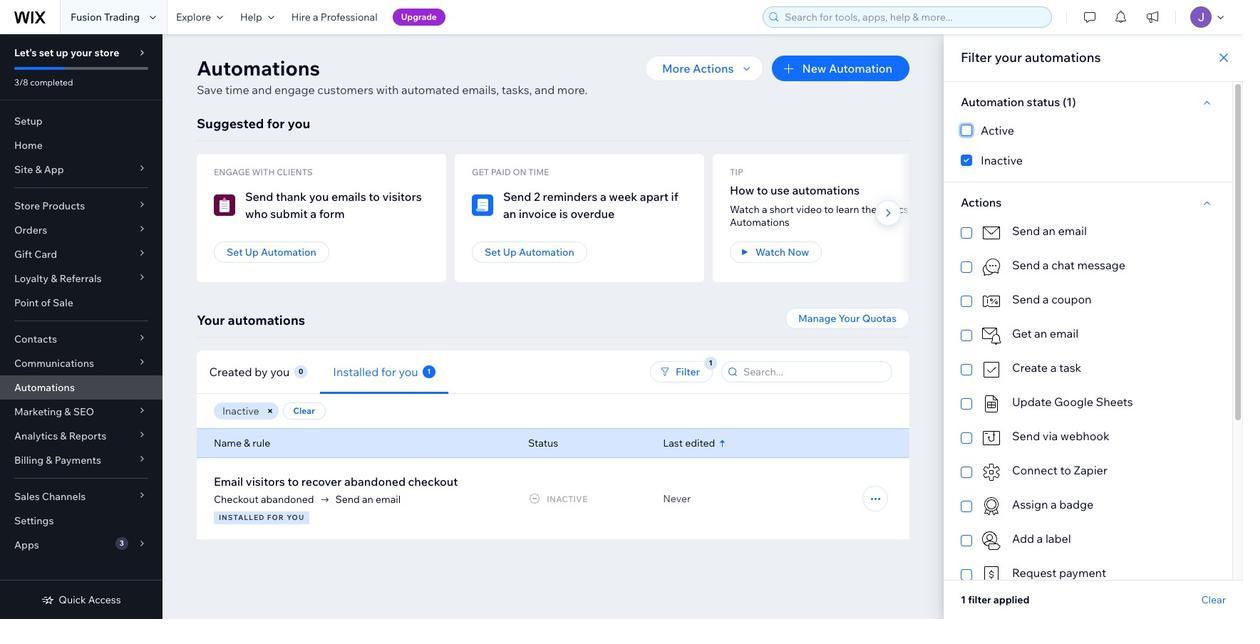 Task type: locate. For each thing, give the bounding box(es) containing it.
time
[[225, 83, 249, 97]]

& right billing
[[46, 454, 52, 467]]

new
[[802, 61, 826, 76]]

2 vertical spatial automations
[[228, 312, 305, 329]]

1 horizontal spatial of
[[911, 203, 920, 216]]

& for loyalty
[[51, 272, 57, 285]]

2 vertical spatial automations
[[14, 381, 75, 394]]

& inside billing & payments popup button
[[46, 454, 52, 467]]

inactive down the active
[[981, 153, 1023, 168]]

recover
[[301, 475, 342, 489]]

automations up video
[[792, 183, 860, 197]]

automated
[[401, 83, 459, 97]]

to inside send thank you emails to visitors who submit a form
[[369, 190, 380, 204]]

a inside checkbox
[[1037, 532, 1043, 546]]

0 vertical spatial of
[[911, 203, 920, 216]]

actions right more
[[693, 61, 734, 76]]

0 horizontal spatial your
[[71, 46, 92, 59]]

watch left now on the right top
[[756, 246, 786, 259]]

you down engage
[[288, 115, 310, 132]]

1 vertical spatial actions
[[961, 195, 1002, 210]]

1 up from the left
[[245, 246, 259, 259]]

more.
[[557, 83, 588, 97]]

email inside option
[[1058, 224, 1087, 238]]

a right hire
[[313, 11, 318, 24]]

0 horizontal spatial up
[[245, 246, 259, 259]]

& for site
[[35, 163, 42, 176]]

category image for add a label
[[981, 530, 1002, 552]]

2 horizontal spatial automations
[[1025, 49, 1101, 66]]

store products
[[14, 200, 85, 212]]

to right emails
[[369, 190, 380, 204]]

site & app
[[14, 163, 64, 176]]

set up automation down "invoice"
[[485, 246, 574, 259]]

to left zapier
[[1060, 463, 1071, 478]]

1 vertical spatial automations
[[730, 216, 790, 229]]

set for send thank you emails to visitors who submit a form
[[227, 246, 243, 259]]

& inside analytics & reports dropdown button
[[60, 430, 67, 443]]

message
[[1077, 258, 1125, 272]]

tab list
[[197, 350, 559, 394]]

a left short
[[762, 203, 767, 216]]

of left sale
[[41, 297, 51, 309]]

1
[[427, 367, 431, 376], [961, 594, 966, 607]]

fusion
[[71, 11, 102, 24]]

to left learn
[[824, 203, 834, 216]]

set up automation button down "invoice"
[[472, 242, 587, 263]]

a left 'form'
[[310, 207, 317, 221]]

who
[[245, 207, 268, 221]]

category image for send thank you emails to visitors who submit a form
[[214, 195, 235, 216]]

automations for automations save time and engage customers with automated emails, tasks, and more.
[[197, 56, 320, 81]]

email up send a chat message
[[1058, 224, 1087, 238]]

2 horizontal spatial automations
[[730, 216, 790, 229]]

your left quotas at the right bottom of the page
[[839, 312, 860, 325]]

an right get
[[1034, 326, 1047, 341]]

automation down submit
[[261, 246, 316, 259]]

0 vertical spatial automations
[[197, 56, 320, 81]]

category image for send an email
[[981, 222, 1002, 244]]

1 horizontal spatial send an email
[[1012, 224, 1087, 238]]

an inside checkbox
[[1034, 326, 1047, 341]]

1 for 1
[[427, 367, 431, 376]]

up for send 2 reminders a week apart if an invoice is overdue
[[503, 246, 517, 259]]

1 horizontal spatial automations
[[197, 56, 320, 81]]

1 horizontal spatial your
[[839, 312, 860, 325]]

email
[[214, 475, 243, 489]]

automations up watch now button
[[730, 216, 790, 229]]

you inside send thank you emails to visitors who submit a form
[[309, 190, 329, 204]]

send up 'who'
[[245, 190, 273, 204]]

1 horizontal spatial inactive
[[981, 153, 1023, 168]]

and right time
[[252, 83, 272, 97]]

visitors up checkout abandoned
[[246, 475, 285, 489]]

your right up
[[71, 46, 92, 59]]

learn
[[836, 203, 859, 216]]

0 vertical spatial filter
[[961, 49, 992, 66]]

0 horizontal spatial filter
[[676, 366, 700, 378]]

your up automation status (1)
[[995, 49, 1022, 66]]

and left the more.
[[535, 83, 555, 97]]

category image left connect
[[981, 462, 1002, 483]]

an up chat
[[1043, 224, 1056, 238]]

1 horizontal spatial abandoned
[[344, 475, 406, 489]]

your inside sidebar element
[[71, 46, 92, 59]]

1 left filter
[[961, 594, 966, 607]]

& left "reports"
[[60, 430, 67, 443]]

2 your from the left
[[839, 312, 860, 325]]

0 horizontal spatial clear
[[293, 406, 315, 416]]

label
[[1046, 532, 1071, 546]]

watch inside tip how to use automations watch a short video to learn the basics of wix automations
[[730, 203, 760, 216]]

analytics & reports
[[14, 430, 106, 443]]

1 inside tab list
[[427, 367, 431, 376]]

1 horizontal spatial set
[[485, 246, 501, 259]]

analytics
[[14, 430, 58, 443]]

actions right wix at top right
[[961, 195, 1002, 210]]

Assign a badge checkbox
[[961, 496, 1215, 517]]

category image inside list
[[214, 195, 235, 216]]

category image left add
[[981, 530, 1002, 552]]

1 horizontal spatial visitors
[[382, 190, 422, 204]]

1 vertical spatial automations
[[792, 183, 860, 197]]

Send via webhook checkbox
[[961, 428, 1215, 449]]

0 horizontal spatial of
[[41, 297, 51, 309]]

of inside tip how to use automations watch a short video to learn the basics of wix automations
[[911, 203, 920, 216]]

automations save time and engage customers with automated emails, tasks, and more.
[[197, 56, 588, 97]]

trading
[[104, 11, 140, 24]]

status
[[1027, 95, 1060, 109]]

category image left "assign"
[[981, 496, 1002, 517]]

1 horizontal spatial for
[[381, 365, 396, 379]]

0 vertical spatial inactive
[[981, 153, 1023, 168]]

0 horizontal spatial set up automation
[[227, 246, 316, 259]]

list
[[197, 154, 1220, 282]]

watch now
[[756, 246, 809, 259]]

installed for you
[[333, 365, 418, 379]]

hire
[[291, 11, 311, 24]]

new automation button
[[772, 56, 910, 81]]

an left "invoice"
[[503, 207, 516, 221]]

a left chat
[[1043, 258, 1049, 272]]

app
[[44, 163, 64, 176]]

& inside site & app "dropdown button"
[[35, 163, 42, 176]]

send 2 reminders a week apart if an invoice is overdue
[[503, 190, 678, 221]]

automation up the active
[[961, 95, 1024, 109]]

is
[[559, 207, 568, 221]]

category image left "via"
[[981, 428, 1002, 449]]

communications button
[[0, 351, 163, 376]]

1 right installed for you
[[427, 367, 431, 376]]

send left "via"
[[1012, 429, 1040, 443]]

set up automation button
[[214, 242, 329, 263], [472, 242, 587, 263]]

sales channels button
[[0, 485, 163, 509]]

a for send a coupon
[[1043, 292, 1049, 306]]

connect
[[1012, 463, 1058, 478]]

0 horizontal spatial set
[[227, 246, 243, 259]]

manage your quotas
[[798, 312, 897, 325]]

send left 2
[[503, 190, 531, 204]]

1 horizontal spatial automations
[[792, 183, 860, 197]]

you up 'form'
[[309, 190, 329, 204]]

watch down how
[[730, 203, 760, 216]]

& inside the marketing & seo popup button
[[64, 406, 71, 418]]

category image left 'who'
[[214, 195, 235, 216]]

0 vertical spatial email
[[1058, 224, 1087, 238]]

0 vertical spatial clear button
[[283, 403, 325, 420]]

2 up from the left
[[503, 246, 517, 259]]

0 horizontal spatial automations
[[14, 381, 75, 394]]

1 vertical spatial send an email
[[335, 493, 401, 506]]

you
[[287, 513, 305, 522]]

automations up marketing
[[14, 381, 75, 394]]

abandoned right recover
[[344, 475, 406, 489]]

clear
[[293, 406, 315, 416], [1201, 594, 1226, 607]]

1 horizontal spatial filter
[[961, 49, 992, 66]]

you for suggested
[[288, 115, 310, 132]]

filter
[[961, 49, 992, 66], [676, 366, 700, 378]]

visitors
[[382, 190, 422, 204], [246, 475, 285, 489]]

you right 'by'
[[271, 365, 290, 379]]

by
[[255, 365, 268, 379]]

settings link
[[0, 509, 163, 533]]

automations up "(1)"
[[1025, 49, 1101, 66]]

more actions
[[662, 61, 734, 76]]

category image
[[214, 195, 235, 216], [981, 325, 1002, 346], [981, 428, 1002, 449], [981, 462, 1002, 483], [981, 496, 1002, 517], [981, 530, 1002, 552]]

1 vertical spatial for
[[381, 365, 396, 379]]

1 vertical spatial 1
[[961, 594, 966, 607]]

a left "badge"
[[1051, 498, 1057, 512]]

Active checkbox
[[961, 122, 1215, 139]]

1 vertical spatial abandoned
[[261, 493, 314, 506]]

quick
[[59, 594, 86, 607]]

manage your quotas button
[[785, 308, 910, 329]]

0 horizontal spatial your
[[197, 312, 225, 329]]

loyalty & referrals
[[14, 272, 102, 285]]

category image for send via webhook
[[981, 428, 1002, 449]]

0 horizontal spatial 1
[[427, 367, 431, 376]]

suggested
[[197, 115, 264, 132]]

& left rule
[[244, 437, 250, 450]]

for inside tab list
[[381, 365, 396, 379]]

rule
[[253, 437, 270, 450]]

to left use
[[757, 183, 768, 197]]

your up the created
[[197, 312, 225, 329]]

setup
[[14, 115, 43, 128]]

set up automation button down 'who'
[[214, 242, 329, 263]]

set up automation
[[227, 246, 316, 259], [485, 246, 574, 259]]

more
[[662, 61, 690, 76]]

send a coupon
[[1012, 292, 1092, 306]]

seo
[[73, 406, 94, 418]]

1 set from the left
[[227, 246, 243, 259]]

list containing how to use automations
[[197, 154, 1220, 282]]

1 horizontal spatial and
[[535, 83, 555, 97]]

1 horizontal spatial clear button
[[1201, 594, 1226, 607]]

email inside checkbox
[[1050, 326, 1078, 341]]

2 set from the left
[[485, 246, 501, 259]]

send an email up chat
[[1012, 224, 1087, 238]]

& right loyalty
[[51, 272, 57, 285]]

tip how to use automations watch a short video to learn the basics of wix automations
[[730, 167, 940, 229]]

& right site
[[35, 163, 42, 176]]

email down email visitors to recover abandoned checkout
[[376, 493, 401, 506]]

a inside send 2 reminders a week apart if an invoice is overdue
[[600, 190, 606, 204]]

send inside send thank you emails to visitors who submit a form
[[245, 190, 273, 204]]

engage
[[274, 83, 315, 97]]

1 horizontal spatial up
[[503, 246, 517, 259]]

inactive up name & rule
[[222, 405, 259, 418]]

2 and from the left
[[535, 83, 555, 97]]

1 horizontal spatial set up automation
[[485, 246, 574, 259]]

& for billing
[[46, 454, 52, 467]]

0 vertical spatial 1
[[427, 367, 431, 376]]

1 vertical spatial clear button
[[1201, 594, 1226, 607]]

sidebar element
[[0, 34, 163, 619]]

& left seo
[[64, 406, 71, 418]]

category image for send 2 reminders a week apart if an invoice is overdue
[[472, 195, 493, 216]]

site
[[14, 163, 33, 176]]

coupon
[[1051, 292, 1092, 306]]

tasks,
[[502, 83, 532, 97]]

send an email down email visitors to recover abandoned checkout
[[335, 493, 401, 506]]

a for send a chat message
[[1043, 258, 1049, 272]]

actions
[[693, 61, 734, 76], [961, 195, 1002, 210]]

status
[[528, 437, 558, 450]]

set up automation down 'who'
[[227, 246, 316, 259]]

send down email visitors to recover abandoned checkout
[[335, 493, 360, 506]]

a left week
[[600, 190, 606, 204]]

of left wix at top right
[[911, 203, 920, 216]]

1 vertical spatial email
[[1050, 326, 1078, 341]]

store products button
[[0, 194, 163, 218]]

last
[[663, 437, 683, 450]]

connect to zapier
[[1012, 463, 1108, 478]]

name
[[214, 437, 242, 450]]

installed for you
[[219, 513, 305, 522]]

1 horizontal spatial actions
[[961, 195, 1002, 210]]

0 vertical spatial send an email
[[1012, 224, 1087, 238]]

of
[[911, 203, 920, 216], [41, 297, 51, 309]]

you right installed
[[399, 365, 418, 379]]

filter for filter
[[676, 366, 700, 378]]

automations inside sidebar element
[[14, 381, 75, 394]]

category image for assign a badge
[[981, 496, 1002, 517]]

Send a coupon checkbox
[[961, 291, 1215, 312]]

tip
[[730, 167, 743, 177]]

abandoned up you
[[261, 493, 314, 506]]

& inside loyalty & referrals dropdown button
[[51, 272, 57, 285]]

automation
[[829, 61, 892, 76], [961, 95, 1024, 109], [261, 246, 316, 259], [519, 246, 574, 259]]

filter inside button
[[676, 366, 700, 378]]

email up task
[[1050, 326, 1078, 341]]

0 horizontal spatial and
[[252, 83, 272, 97]]

visitors right emails
[[382, 190, 422, 204]]

automation down "invoice"
[[519, 246, 574, 259]]

a left task
[[1050, 361, 1057, 375]]

1 horizontal spatial clear
[[1201, 594, 1226, 607]]

a
[[313, 11, 318, 24], [600, 190, 606, 204], [762, 203, 767, 216], [310, 207, 317, 221], [1043, 258, 1049, 272], [1043, 292, 1049, 306], [1050, 361, 1057, 375], [1051, 498, 1057, 512], [1037, 532, 1043, 546]]

overdue
[[570, 207, 615, 221]]

a left the coupon
[[1043, 292, 1049, 306]]

0 horizontal spatial abandoned
[[261, 493, 314, 506]]

0 horizontal spatial set up automation button
[[214, 242, 329, 263]]

& for analytics
[[60, 430, 67, 443]]

orders
[[14, 224, 47, 237]]

1 vertical spatial of
[[41, 297, 51, 309]]

created
[[210, 365, 252, 379]]

automations inside 'automations save time and engage customers with automated emails, tasks, and more.'
[[197, 56, 320, 81]]

explore
[[176, 11, 211, 24]]

send via webhook
[[1012, 429, 1109, 443]]

0 vertical spatial visitors
[[382, 190, 422, 204]]

0 vertical spatial watch
[[730, 203, 760, 216]]

use
[[771, 183, 790, 197]]

2 set up automation button from the left
[[472, 242, 587, 263]]

for down engage
[[267, 115, 285, 132]]

store
[[94, 46, 119, 59]]

for right installed
[[381, 365, 396, 379]]

1 vertical spatial watch
[[756, 246, 786, 259]]

automations up time
[[197, 56, 320, 81]]

0 horizontal spatial for
[[267, 115, 285, 132]]

1 horizontal spatial set up automation button
[[472, 242, 587, 263]]

1 vertical spatial inactive
[[222, 405, 259, 418]]

home
[[14, 139, 43, 152]]

send a chat message
[[1012, 258, 1125, 272]]

card
[[34, 248, 57, 261]]

automations up 'by'
[[228, 312, 305, 329]]

0 vertical spatial for
[[267, 115, 285, 132]]

you for send
[[309, 190, 329, 204]]

0 vertical spatial actions
[[693, 61, 734, 76]]

a right add
[[1037, 532, 1043, 546]]

1 horizontal spatial 1
[[961, 594, 966, 607]]

2 set up automation from the left
[[485, 246, 574, 259]]

category image for update google sheets
[[981, 393, 1002, 415]]

get
[[1012, 326, 1032, 341]]

you for installed
[[399, 365, 418, 379]]

billing
[[14, 454, 44, 467]]

to
[[757, 183, 768, 197], [369, 190, 380, 204], [824, 203, 834, 216], [1060, 463, 1071, 478], [288, 475, 299, 489]]

sales
[[14, 490, 40, 503]]

an inside option
[[1043, 224, 1056, 238]]

0 horizontal spatial clear button
[[283, 403, 325, 420]]

0 vertical spatial clear
[[293, 406, 315, 416]]

0 horizontal spatial visitors
[[246, 475, 285, 489]]

category image inside list
[[472, 195, 493, 216]]

category image left get
[[981, 325, 1002, 346]]

1 set up automation button from the left
[[214, 242, 329, 263]]

category image
[[472, 195, 493, 216], [981, 222, 1002, 244], [981, 257, 1002, 278], [981, 291, 1002, 312], [981, 359, 1002, 381], [981, 393, 1002, 415], [981, 565, 1002, 586]]

0 horizontal spatial actions
[[693, 61, 734, 76]]

1 set up automation from the left
[[227, 246, 316, 259]]

1 horizontal spatial your
[[995, 49, 1022, 66]]

1 vertical spatial filter
[[676, 366, 700, 378]]

payments
[[55, 454, 101, 467]]



Task type: vqa. For each thing, say whether or not it's contained in the screenshot.
middle order
no



Task type: describe. For each thing, give the bounding box(es) containing it.
get an email
[[1012, 326, 1078, 341]]

zapier
[[1074, 463, 1108, 478]]

never
[[663, 493, 691, 505]]

access
[[88, 594, 121, 607]]

customers
[[317, 83, 374, 97]]

Send a chat message checkbox
[[961, 257, 1215, 278]]

1 for 1 filter applied
[[961, 594, 966, 607]]

your automations
[[197, 312, 305, 329]]

inactive
[[547, 494, 587, 504]]

more actions button
[[645, 56, 764, 81]]

applied
[[993, 594, 1030, 607]]

for for installed
[[381, 365, 396, 379]]

automations inside tip how to use automations watch a short video to learn the basics of wix automations
[[792, 183, 860, 197]]

set for send 2 reminders a week apart if an invoice is overdue
[[485, 246, 501, 259]]

inactive inside checkbox
[[981, 153, 1023, 168]]

email for the get an email checkbox
[[1050, 326, 1078, 341]]

category image for request payment
[[981, 565, 1002, 586]]

to left recover
[[288, 475, 299, 489]]

quick access button
[[42, 594, 121, 607]]

payment
[[1059, 566, 1106, 580]]

automations for automations
[[14, 381, 75, 394]]

automation right "new" in the right top of the page
[[829, 61, 892, 76]]

Search... field
[[739, 362, 887, 382]]

an down email visitors to recover abandoned checkout
[[362, 493, 373, 506]]

Search for tools, apps, help & more... field
[[780, 7, 1047, 27]]

invoice
[[519, 207, 557, 221]]

set up automation for submit
[[227, 246, 316, 259]]

an inside send 2 reminders a week apart if an invoice is overdue
[[503, 207, 516, 221]]

task
[[1059, 361, 1081, 375]]

send an email inside option
[[1012, 224, 1087, 238]]

update google sheets
[[1012, 395, 1133, 409]]

set up automation for an
[[485, 246, 574, 259]]

1 and from the left
[[252, 83, 272, 97]]

create
[[1012, 361, 1048, 375]]

gift
[[14, 248, 32, 261]]

gift card
[[14, 248, 57, 261]]

to inside connect to zapier option
[[1060, 463, 1071, 478]]

set up automation button for submit
[[214, 242, 329, 263]]

settings
[[14, 515, 54, 527]]

category image for get an email
[[981, 325, 1002, 346]]

email visitors to recover abandoned checkout
[[214, 475, 458, 489]]

category image for connect to zapier
[[981, 462, 1002, 483]]

created by you
[[210, 365, 290, 379]]

your inside button
[[839, 312, 860, 325]]

hire a professional
[[291, 11, 378, 24]]

point of sale link
[[0, 291, 163, 315]]

Create a task checkbox
[[961, 359, 1215, 381]]

2 vertical spatial email
[[376, 493, 401, 506]]

with
[[252, 167, 275, 177]]

engage
[[214, 167, 250, 177]]

email for send an email option
[[1058, 224, 1087, 238]]

category image for send a coupon
[[981, 291, 1002, 312]]

a for create a task
[[1050, 361, 1057, 375]]

request
[[1012, 566, 1057, 580]]

you for created
[[271, 365, 290, 379]]

last edited
[[663, 437, 715, 450]]

get paid on time
[[472, 167, 549, 177]]

checkout abandoned
[[214, 493, 314, 506]]

submit
[[270, 207, 308, 221]]

Send an email checkbox
[[961, 222, 1215, 244]]

0 vertical spatial automations
[[1025, 49, 1101, 66]]

fusion trading
[[71, 11, 140, 24]]

wix
[[922, 203, 940, 216]]

a inside tip how to use automations watch a short video to learn the basics of wix automations
[[762, 203, 767, 216]]

for
[[267, 513, 284, 522]]

for for suggested
[[267, 115, 285, 132]]

a for add a label
[[1037, 532, 1043, 546]]

assign a badge
[[1012, 498, 1094, 512]]

a inside send thank you emails to visitors who submit a form
[[310, 207, 317, 221]]

analytics & reports button
[[0, 424, 163, 448]]

filter your automations
[[961, 49, 1101, 66]]

send left chat
[[1012, 258, 1040, 272]]

up for send thank you emails to visitors who submit a form
[[245, 246, 259, 259]]

upgrade
[[401, 11, 437, 22]]

update
[[1012, 395, 1052, 409]]

2
[[534, 190, 540, 204]]

checkout
[[408, 475, 458, 489]]

0
[[299, 367, 303, 376]]

hire a professional link
[[283, 0, 386, 34]]

google
[[1054, 395, 1093, 409]]

communications
[[14, 357, 94, 370]]

watch inside watch now button
[[756, 246, 786, 259]]

active
[[981, 123, 1014, 138]]

referrals
[[60, 272, 102, 285]]

& for marketing
[[64, 406, 71, 418]]

1 vertical spatial visitors
[[246, 475, 285, 489]]

Add a label checkbox
[[961, 530, 1215, 552]]

apps
[[14, 539, 39, 552]]

reports
[[69, 430, 106, 443]]

time
[[528, 167, 549, 177]]

contacts
[[14, 333, 57, 346]]

contacts button
[[0, 327, 163, 351]]

add a label
[[1012, 532, 1071, 546]]

new automation
[[802, 61, 892, 76]]

short
[[770, 203, 794, 216]]

1 vertical spatial clear
[[1201, 594, 1226, 607]]

tab list containing created by you
[[197, 350, 559, 394]]

actions inside dropdown button
[[693, 61, 734, 76]]

a for hire a professional
[[313, 11, 318, 24]]

gift card button
[[0, 242, 163, 267]]

Inactive checkbox
[[961, 152, 1215, 169]]

set up automation button for an
[[472, 242, 587, 263]]

channels
[[42, 490, 86, 503]]

suggested for you
[[197, 115, 310, 132]]

category image for create a task
[[981, 359, 1002, 381]]

quotas
[[862, 312, 897, 325]]

loyalty & referrals button
[[0, 267, 163, 291]]

manage
[[798, 312, 836, 325]]

visitors inside send thank you emails to visitors who submit a form
[[382, 190, 422, 204]]

1 your from the left
[[197, 312, 225, 329]]

help button
[[232, 0, 283, 34]]

loyalty
[[14, 272, 48, 285]]

sales channels
[[14, 490, 86, 503]]

send up get
[[1012, 292, 1040, 306]]

of inside "point of sale" link
[[41, 297, 51, 309]]

marketing & seo
[[14, 406, 94, 418]]

1 filter applied
[[961, 594, 1030, 607]]

Get an email checkbox
[[961, 325, 1215, 346]]

completed
[[30, 77, 73, 88]]

automations inside tip how to use automations watch a short video to learn the basics of wix automations
[[730, 216, 790, 229]]

0 horizontal spatial send an email
[[335, 493, 401, 506]]

Connect to Zapier checkbox
[[961, 462, 1215, 483]]

send up send a chat message
[[1012, 224, 1040, 238]]

0 horizontal spatial automations
[[228, 312, 305, 329]]

Update Google Sheets checkbox
[[961, 393, 1215, 415]]

filter for filter your automations
[[961, 49, 992, 66]]

setup link
[[0, 109, 163, 133]]

category image for send a chat message
[[981, 257, 1002, 278]]

& for name
[[244, 437, 250, 450]]

professional
[[321, 11, 378, 24]]

clients
[[277, 167, 313, 177]]

a for assign a badge
[[1051, 498, 1057, 512]]

send inside send 2 reminders a week apart if an invoice is overdue
[[503, 190, 531, 204]]

create a task
[[1012, 361, 1081, 375]]

with
[[376, 83, 399, 97]]

Request payment checkbox
[[961, 565, 1215, 586]]

(1)
[[1063, 95, 1076, 109]]

0 vertical spatial abandoned
[[344, 475, 406, 489]]

3
[[120, 539, 124, 548]]

quick access
[[59, 594, 121, 607]]

products
[[42, 200, 85, 212]]

thank
[[276, 190, 307, 204]]

upgrade button
[[392, 9, 445, 26]]

0 horizontal spatial inactive
[[222, 405, 259, 418]]



